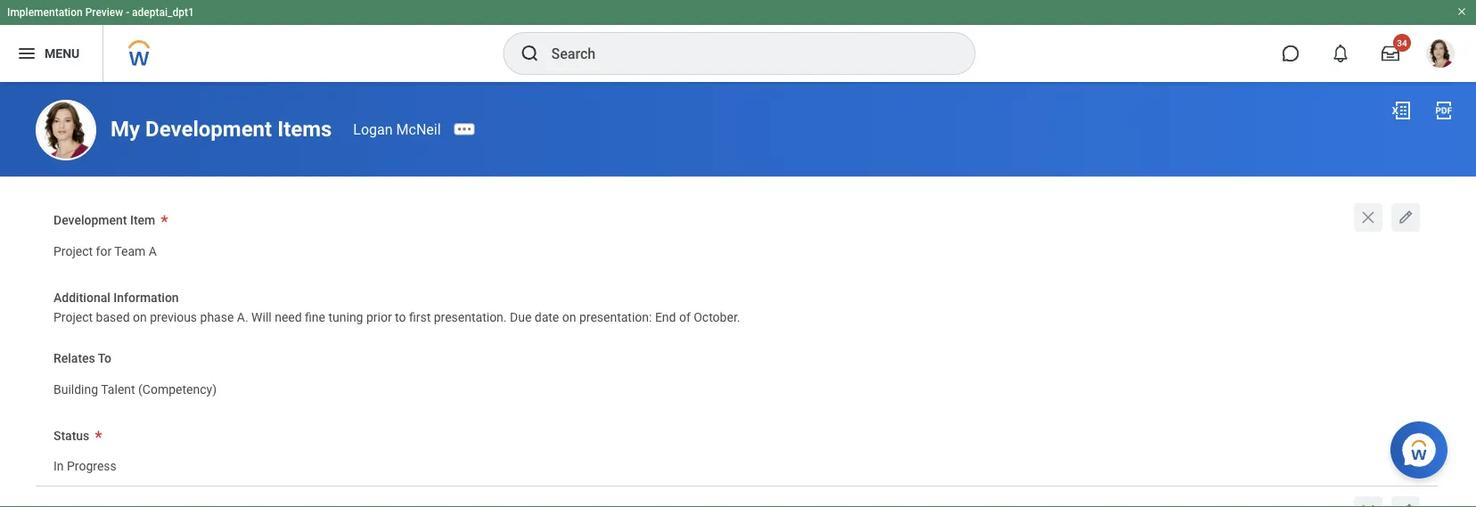 Task type: describe. For each thing, give the bounding box(es) containing it.
tuning
[[329, 311, 363, 325]]

need
[[275, 311, 302, 325]]

profile logan mcneil image
[[1427, 39, 1455, 71]]

1 on from the left
[[133, 311, 147, 325]]

Building Talent (Competency) text field
[[54, 372, 217, 403]]

additional information project based on previous phase a. will need fine tuning prior to first presentation. due date on presentation: end of october.
[[54, 290, 740, 325]]

view printable version (pdf) image
[[1434, 100, 1455, 121]]

implementation
[[7, 6, 83, 19]]

team
[[114, 244, 146, 259]]

october.
[[694, 311, 740, 325]]

due
[[510, 311, 532, 325]]

of
[[679, 311, 691, 325]]

will
[[252, 311, 272, 325]]

project for team a
[[54, 244, 157, 259]]

building talent (competency)
[[54, 382, 217, 397]]

1 horizontal spatial development
[[145, 116, 272, 141]]

phase
[[200, 311, 234, 325]]

project inside additional information project based on previous phase a. will need fine tuning prior to first presentation. due date on presentation: end of october.
[[54, 311, 93, 325]]

menu
[[45, 46, 80, 61]]

prior
[[366, 311, 392, 325]]

status
[[54, 428, 89, 443]]

employee's photo (logan mcneil) image
[[36, 100, 96, 161]]

a.
[[237, 311, 248, 325]]

first
[[409, 311, 431, 325]]

In Progress text field
[[54, 449, 117, 480]]

status element
[[54, 448, 117, 481]]

in progress
[[54, 459, 117, 474]]

preview
[[85, 6, 123, 19]]

menu banner
[[0, 0, 1477, 82]]

mcneil
[[396, 121, 441, 138]]

search image
[[519, 43, 541, 64]]

my
[[111, 116, 140, 141]]

close environment banner image
[[1457, 6, 1468, 17]]

previous
[[150, 311, 197, 325]]

my development items main content
[[0, 82, 1477, 507]]

-
[[126, 6, 129, 19]]

edit image for x icon
[[1397, 502, 1415, 507]]

information
[[114, 290, 179, 305]]

date
[[535, 311, 559, 325]]

34 button
[[1371, 34, 1412, 73]]

fine
[[305, 311, 325, 325]]

0 horizontal spatial development
[[54, 213, 127, 228]]

adeptai_dpt1
[[132, 6, 194, 19]]

development item
[[54, 213, 155, 228]]



Task type: vqa. For each thing, say whether or not it's contained in the screenshot.
2nd x 'IMAGE' from the bottom of the My Development Items MAIN CONTENT
yes



Task type: locate. For each thing, give the bounding box(es) containing it.
logan mcneil
[[353, 121, 441, 138]]

relates to
[[54, 351, 111, 366]]

inbox large image
[[1382, 45, 1400, 62]]

items
[[277, 116, 332, 141]]

talent
[[101, 382, 135, 397]]

x image
[[1360, 502, 1378, 507]]

item
[[130, 213, 155, 228]]

1 vertical spatial edit image
[[1397, 502, 1415, 507]]

building
[[54, 382, 98, 397]]

notifications large image
[[1332, 45, 1350, 62]]

x image
[[1360, 209, 1378, 226]]

relates
[[54, 351, 95, 366]]

34
[[1397, 37, 1408, 48]]

2 edit image from the top
[[1397, 502, 1415, 507]]

presentation:
[[580, 311, 652, 325]]

2 on from the left
[[562, 311, 576, 325]]

project down additional
[[54, 311, 93, 325]]

additional
[[54, 290, 110, 305]]

logan mcneil link
[[353, 121, 441, 138]]

presentation.
[[434, 311, 507, 325]]

project inside text box
[[54, 244, 93, 259]]

justify image
[[16, 43, 37, 64]]

based
[[96, 311, 130, 325]]

0 vertical spatial development
[[145, 116, 272, 141]]

project left for
[[54, 244, 93, 259]]

2 project from the top
[[54, 311, 93, 325]]

progress
[[67, 459, 117, 474]]

in
[[54, 459, 64, 474]]

1 vertical spatial development
[[54, 213, 127, 228]]

0 vertical spatial edit image
[[1397, 209, 1415, 226]]

my development items
[[111, 116, 332, 141]]

on down information
[[133, 311, 147, 325]]

0 horizontal spatial on
[[133, 311, 147, 325]]

1 project from the top
[[54, 244, 93, 259]]

to
[[98, 351, 111, 366]]

1 vertical spatial project
[[54, 311, 93, 325]]

a
[[149, 244, 157, 259]]

(competency)
[[138, 382, 217, 397]]

on
[[133, 311, 147, 325], [562, 311, 576, 325]]

project
[[54, 244, 93, 259], [54, 311, 93, 325]]

edit image
[[1397, 209, 1415, 226], [1397, 502, 1415, 507]]

0 vertical spatial project
[[54, 244, 93, 259]]

edit image right x icon
[[1397, 502, 1415, 507]]

Project for Team A text field
[[54, 233, 157, 264]]

export to excel image
[[1391, 100, 1412, 121]]

on right date
[[562, 311, 576, 325]]

development right my
[[145, 116, 272, 141]]

to
[[395, 311, 406, 325]]

1 edit image from the top
[[1397, 209, 1415, 226]]

development item element
[[54, 233, 157, 265]]

for
[[96, 244, 112, 259]]

logan
[[353, 121, 393, 138]]

development
[[145, 116, 272, 141], [54, 213, 127, 228]]

menu button
[[0, 25, 103, 82]]

edit image right x image
[[1397, 209, 1415, 226]]

Search Workday  search field
[[551, 34, 938, 73]]

implementation preview -   adeptai_dpt1
[[7, 6, 194, 19]]

relates to element
[[54, 371, 217, 403]]

end
[[655, 311, 676, 325]]

1 horizontal spatial on
[[562, 311, 576, 325]]

development up development item element in the left of the page
[[54, 213, 127, 228]]

edit image for x image
[[1397, 209, 1415, 226]]



